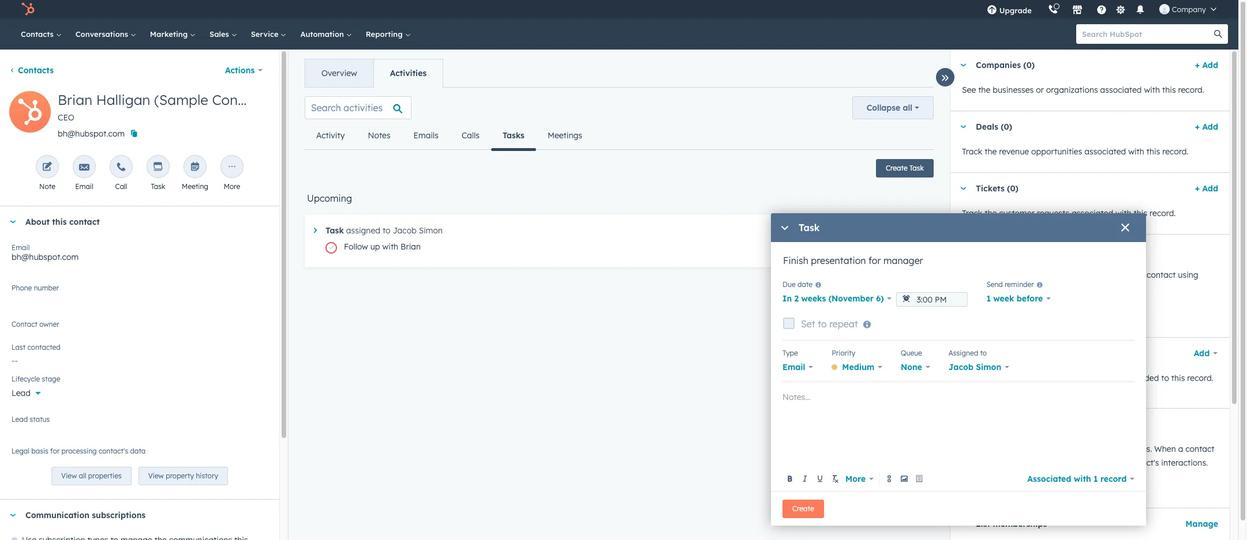 Task type: describe. For each thing, give the bounding box(es) containing it.
reporting
[[366, 29, 405, 39]]

owner up last contacted
[[25, 325, 48, 335]]

reporting link
[[359, 18, 418, 50]]

activities
[[1077, 374, 1111, 384]]

processing
[[62, 447, 97, 456]]

track
[[1007, 270, 1027, 281]]

2
[[795, 294, 799, 304]]

companies
[[976, 60, 1021, 70]]

track the revenue opportunities associated with this record.
[[962, 147, 1189, 157]]

set
[[801, 319, 816, 330]]

view property history link
[[138, 468, 228, 486]]

caret image for about this contact
[[9, 221, 16, 224]]

more inside popup button
[[846, 474, 866, 485]]

brian inside "brian halligan (sample contact) ceo"
[[58, 91, 92, 109]]

this inside collect and track payments associated with this contact using hubspot payments.
[[1131, 270, 1145, 281]]

number
[[34, 284, 59, 293]]

owner up contacted
[[39, 320, 59, 329]]

jacob inside the upcoming feed
[[393, 226, 417, 236]]

about
[[25, 217, 50, 227]]

collapse all button
[[853, 96, 934, 120]]

0 vertical spatial contacts link
[[14, 18, 69, 50]]

lead for lead status
[[12, 416, 28, 424]]

caret image for communication subscriptions
[[9, 515, 16, 518]]

gives
[[1040, 458, 1060, 469]]

actions
[[225, 65, 255, 76]]

caret image for attachments
[[960, 352, 967, 355]]

created
[[1034, 445, 1063, 455]]

phone number
[[12, 284, 59, 293]]

company
[[1172, 5, 1207, 14]]

in 2 weeks (november 6)
[[783, 294, 884, 304]]

navigation containing overview
[[305, 59, 444, 88]]

simon inside jacob simon popup button
[[976, 363, 1002, 373]]

email inside popup button
[[783, 363, 806, 373]]

HH:MM text field
[[897, 293, 968, 307]]

due date
[[783, 281, 813, 289]]

hubspot inside collect and track payments associated with this contact using hubspot payments.
[[962, 284, 996, 294]]

create for create task
[[886, 164, 908, 173]]

follow
[[344, 242, 368, 252]]

company button
[[1153, 0, 1224, 18]]

customer
[[999, 208, 1035, 219]]

contacts
[[998, 445, 1031, 455]]

jacob inside popup button
[[949, 363, 974, 373]]

see the files attached to your activities or uploaded to this record.
[[962, 374, 1214, 384]]

created,
[[971, 458, 1002, 469]]

1 week before button
[[987, 291, 1051, 307]]

about this contact button
[[0, 207, 268, 238]]

manage link
[[1186, 518, 1219, 532]]

jacob simon image
[[1160, 4, 1170, 14]]

help image
[[1097, 5, 1107, 16]]

and
[[990, 270, 1005, 281]]

to down 'marketing'
[[1086, 458, 1094, 469]]

search button
[[1209, 24, 1229, 44]]

1 horizontal spatial 1
[[1094, 474, 1098, 485]]

follow up with brian
[[344, 242, 421, 252]]

associated for requests
[[1072, 208, 1114, 219]]

attribute contacts created to marketing activities. when a contact is created, hubspot gives credit to all that contact's interactions.
[[962, 445, 1215, 469]]

when
[[1155, 445, 1176, 455]]

requests
[[1037, 208, 1070, 219]]

+ add button for track the customer requests associated with this record.
[[1195, 182, 1219, 196]]

meeting image
[[190, 162, 200, 173]]

with inside the upcoming feed
[[382, 242, 398, 252]]

basis
[[31, 447, 48, 456]]

(0) for companies (0)
[[1024, 60, 1035, 70]]

opportunities
[[1032, 147, 1083, 157]]

list memberships button
[[951, 509, 1181, 540]]

none button
[[901, 360, 931, 376]]

1 vertical spatial contacts link
[[9, 65, 54, 76]]

+ for track the revenue opportunities associated with this record.
[[1195, 122, 1200, 132]]

notes button
[[356, 122, 402, 150]]

memberships
[[993, 520, 1048, 530]]

+ add for track the customer requests associated with this record.
[[1195, 184, 1219, 194]]

interactions.
[[1162, 458, 1209, 469]]

lifecycle stage
[[12, 375, 60, 384]]

add inside add popup button
[[1194, 349, 1210, 359]]

jacob simon
[[949, 363, 1002, 373]]

deals (0) button
[[951, 111, 1191, 143]]

revenue
[[999, 147, 1029, 157]]

(0) for payments (0)
[[1019, 245, 1030, 256]]

tasks
[[503, 130, 525, 141]]

collect
[[962, 270, 988, 281]]

+ add button for see the businesses or organizations associated with this record.
[[1195, 58, 1219, 72]]

contact inside attribute contacts created to marketing activities. when a contact is created, hubspot gives credit to all that contact's interactions.
[[1186, 445, 1215, 455]]

(november
[[829, 294, 874, 304]]

lead for lead
[[12, 389, 31, 399]]

contact inside dropdown button
[[69, 217, 100, 227]]

none
[[901, 363, 923, 373]]

send
[[987, 281, 1003, 289]]

caret image for deals (0)
[[960, 126, 967, 128]]

payments
[[1029, 270, 1067, 281]]

communication subscriptions button
[[0, 501, 263, 532]]

the for files
[[979, 374, 991, 384]]

no owner button
[[12, 319, 268, 338]]

associated with 1 record button
[[1028, 471, 1135, 488]]

sales link
[[203, 18, 244, 50]]

activity
[[316, 130, 345, 141]]

0 vertical spatial or
[[1036, 85, 1044, 95]]

marketplaces button
[[1066, 0, 1090, 18]]

+ for see the businesses or organizations associated with this record.
[[1195, 60, 1200, 70]]

contacted
[[27, 344, 61, 352]]

assigned
[[949, 349, 979, 358]]

your
[[1058, 374, 1075, 384]]

contacts inside contacts link
[[21, 29, 56, 39]]

associated for payments
[[1069, 270, 1111, 281]]

+ add for see the businesses or organizations associated with this record.
[[1195, 60, 1219, 70]]

assigned
[[346, 226, 380, 236]]

marketing
[[1075, 445, 1114, 455]]

lead status
[[12, 416, 50, 424]]

deals
[[976, 122, 999, 132]]

associated with 1 record
[[1028, 474, 1127, 485]]

view for view all properties
[[61, 472, 77, 481]]

tasks button
[[491, 122, 536, 151]]

all for view all properties
[[79, 472, 86, 481]]

collapse
[[867, 103, 901, 113]]

lifecycle
[[12, 375, 40, 384]]

up
[[370, 242, 380, 252]]

send reminder
[[987, 281, 1034, 289]]

notifications button
[[1131, 0, 1150, 18]]

calling icon button
[[1044, 2, 1063, 17]]

hubspot inside attribute contacts created to marketing activities. when a contact is created, hubspot gives credit to all that contact's interactions.
[[1004, 458, 1038, 469]]

1 vertical spatial bh@hubspot.com
[[12, 252, 79, 263]]

notifications image
[[1135, 5, 1146, 16]]

assigned to
[[949, 349, 987, 358]]

note image
[[42, 162, 53, 173]]

due
[[783, 281, 796, 289]]

uploaded
[[1124, 374, 1159, 384]]

is
[[962, 458, 968, 469]]

Title text field
[[783, 254, 1135, 277]]

(sample
[[154, 91, 208, 109]]

attachments
[[976, 349, 1028, 359]]

files
[[993, 374, 1008, 384]]

companies (0)
[[976, 60, 1035, 70]]

meetings
[[548, 130, 582, 141]]

sales
[[210, 29, 231, 39]]

with inside collect and track payments associated with this contact using hubspot payments.
[[1113, 270, 1129, 281]]

+ for track the customer requests associated with this record.
[[1195, 184, 1200, 194]]



Task type: vqa. For each thing, say whether or not it's contained in the screenshot.
visually
no



Task type: locate. For each thing, give the bounding box(es) containing it.
list memberships
[[976, 520, 1048, 530]]

1 vertical spatial contacts
[[18, 65, 54, 76]]

(0) right deals
[[1001, 122, 1013, 132]]

caret image inside about this contact dropdown button
[[9, 221, 16, 224]]

view left property
[[148, 472, 164, 481]]

caret image inside the upcoming feed
[[314, 228, 317, 233]]

0 horizontal spatial or
[[1036, 85, 1044, 95]]

search image
[[1215, 30, 1223, 38]]

1 vertical spatial brian
[[401, 242, 421, 252]]

1 horizontal spatial view
[[148, 472, 164, 481]]

hubspot down collect
[[962, 284, 996, 294]]

1 see from the top
[[962, 85, 976, 95]]

last
[[12, 344, 26, 352]]

to up follow up with brian
[[383, 226, 391, 236]]

1 vertical spatial lead
[[12, 416, 28, 424]]

1 left 'record'
[[1094, 474, 1098, 485]]

1 track from the top
[[962, 147, 983, 157]]

track down deals
[[962, 147, 983, 157]]

view for view property history
[[148, 472, 164, 481]]

contact inside collect and track payments associated with this contact using hubspot payments.
[[1147, 270, 1176, 281]]

or right 'businesses'
[[1036, 85, 1044, 95]]

date
[[798, 281, 813, 289]]

priority
[[832, 349, 856, 358]]

create inside button
[[886, 164, 908, 173]]

email
[[75, 182, 93, 191], [12, 244, 30, 252], [783, 363, 806, 373]]

menu containing company
[[979, 0, 1225, 18]]

marketplaces image
[[1073, 5, 1083, 16]]

track
[[962, 147, 983, 157], [962, 208, 983, 219]]

1 navigation from the top
[[305, 59, 444, 88]]

bh@hubspot.com
[[58, 129, 125, 139], [12, 252, 79, 263]]

Phone number text field
[[12, 282, 268, 305]]

1 + add button from the top
[[1195, 58, 1219, 72]]

0 horizontal spatial jacob
[[393, 226, 417, 236]]

minimize dialog image
[[781, 224, 790, 233]]

0 vertical spatial + add button
[[1195, 58, 1219, 72]]

brian inside the upcoming feed
[[401, 242, 421, 252]]

0 horizontal spatial 1
[[987, 294, 991, 304]]

add for see the businesses or organizations associated with this record.
[[1203, 60, 1219, 70]]

+ add button
[[1195, 58, 1219, 72], [1195, 120, 1219, 134], [1195, 182, 1219, 196]]

last contacted
[[12, 344, 61, 352]]

caret image inside attachments 'dropdown button'
[[960, 352, 967, 355]]

2 vertical spatial + add button
[[1195, 182, 1219, 196]]

1 lead from the top
[[12, 389, 31, 399]]

task inside button
[[910, 164, 924, 173]]

1 horizontal spatial create
[[886, 164, 908, 173]]

upgrade image
[[987, 5, 997, 16]]

6)
[[877, 294, 884, 304]]

contacts link down hubspot link
[[14, 18, 69, 50]]

2 + from the top
[[1195, 122, 1200, 132]]

1 vertical spatial see
[[962, 374, 976, 384]]

marketing
[[150, 29, 190, 39]]

1 vertical spatial contact's
[[1125, 458, 1160, 469]]

the down tickets
[[985, 208, 997, 219]]

call image
[[116, 162, 126, 173]]

2 view from the left
[[148, 472, 164, 481]]

0 vertical spatial more
[[224, 182, 240, 191]]

brian
[[58, 91, 92, 109], [401, 242, 421, 252]]

0 horizontal spatial contact
[[69, 217, 100, 227]]

caret image
[[960, 64, 967, 67], [960, 126, 967, 128], [9, 221, 16, 224], [960, 352, 967, 355], [9, 515, 16, 518]]

1 vertical spatial create
[[793, 505, 814, 514]]

contacts down hubspot link
[[21, 29, 56, 39]]

contact left using
[[1147, 270, 1176, 281]]

0 vertical spatial all
[[903, 103, 913, 113]]

the down companies
[[979, 85, 991, 95]]

menu
[[979, 0, 1225, 18]]

brian up ceo
[[58, 91, 92, 109]]

to left your at the right bottom
[[1047, 374, 1055, 384]]

brian down task assigned to jacob simon at the left top of page
[[401, 242, 421, 252]]

0 horizontal spatial brian
[[58, 91, 92, 109]]

edit button
[[9, 91, 51, 137]]

contact right about
[[69, 217, 100, 227]]

conversations
[[75, 29, 130, 39]]

the for businesses
[[979, 85, 991, 95]]

owner
[[39, 320, 59, 329], [25, 325, 48, 335]]

hubspot link
[[14, 2, 43, 16]]

0 horizontal spatial email
[[12, 244, 30, 252]]

caret image
[[960, 187, 967, 190], [314, 228, 317, 233]]

caret image inside tickets (0) dropdown button
[[960, 187, 967, 190]]

or right activities
[[1113, 374, 1121, 384]]

0 vertical spatial jacob
[[393, 226, 417, 236]]

caret image down upcoming
[[314, 228, 317, 233]]

1 horizontal spatial hubspot
[[1004, 458, 1038, 469]]

more
[[224, 182, 240, 191], [846, 474, 866, 485]]

0 vertical spatial contact
[[69, 217, 100, 227]]

3 + add button from the top
[[1195, 182, 1219, 196]]

0 horizontal spatial create
[[793, 505, 814, 514]]

associated for opportunities
[[1085, 147, 1127, 157]]

associated
[[1101, 85, 1142, 95], [1085, 147, 1127, 157], [1072, 208, 1114, 219], [1069, 270, 1111, 281]]

caret image left companies
[[960, 64, 967, 67]]

see down jacob simon
[[962, 374, 976, 384]]

see for see the files attached to your activities or uploaded to this record.
[[962, 374, 976, 384]]

help button
[[1092, 0, 1112, 18]]

email down about
[[12, 244, 30, 252]]

(0) for deals (0)
[[1001, 122, 1013, 132]]

navigation inside the upcoming feed
[[305, 122, 594, 151]]

view all properties link
[[51, 468, 131, 486]]

all right collapse
[[903, 103, 913, 113]]

caret image inside the communication subscriptions dropdown button
[[9, 515, 16, 518]]

contact's inside attribute contacts created to marketing activities. when a contact is created, hubspot gives credit to all that contact's interactions.
[[1125, 458, 1160, 469]]

meetings button
[[536, 122, 594, 150]]

all inside popup button
[[903, 103, 913, 113]]

Search HubSpot search field
[[1077, 24, 1218, 44]]

0 vertical spatial contacts
[[21, 29, 56, 39]]

contacts
[[21, 29, 56, 39], [18, 65, 54, 76]]

activity button
[[305, 122, 356, 150]]

associated down payments (0) 'dropdown button' at the right top of the page
[[1069, 270, 1111, 281]]

3 + from the top
[[1195, 184, 1200, 194]]

0 vertical spatial contact's
[[99, 447, 128, 456]]

caret image inside companies (0) dropdown button
[[960, 64, 967, 67]]

track for track the revenue opportunities associated with this record.
[[962, 147, 983, 157]]

1 vertical spatial or
[[1113, 374, 1121, 384]]

2 lead from the top
[[12, 416, 28, 424]]

with inside popup button
[[1074, 474, 1092, 485]]

hubspot image
[[21, 2, 35, 16]]

view inside "link"
[[148, 472, 164, 481]]

simon
[[419, 226, 443, 236], [976, 363, 1002, 373]]

bh@hubspot.com down ceo
[[58, 129, 125, 139]]

2 vertical spatial contact
[[1186, 445, 1215, 455]]

3 + add from the top
[[1195, 184, 1219, 194]]

jacob
[[393, 226, 417, 236], [949, 363, 974, 373]]

jacob down assigned on the right
[[949, 363, 974, 373]]

1 horizontal spatial contact
[[1147, 270, 1176, 281]]

collect and track payments associated with this contact using hubspot payments.
[[962, 270, 1199, 294]]

0 vertical spatial brian
[[58, 91, 92, 109]]

0 horizontal spatial more
[[224, 182, 240, 191]]

set to repeat
[[801, 319, 858, 330]]

(0) inside 'dropdown button'
[[1019, 245, 1030, 256]]

caret image for companies (0)
[[960, 64, 967, 67]]

to right set
[[818, 319, 827, 330]]

the for revenue
[[985, 147, 997, 157]]

associated down tickets (0) dropdown button
[[1072, 208, 1114, 219]]

1 vertical spatial 1
[[1094, 474, 1098, 485]]

2 horizontal spatial email
[[783, 363, 806, 373]]

lead down lifecycle
[[12, 389, 31, 399]]

1 vertical spatial hubspot
[[1004, 458, 1038, 469]]

property
[[166, 472, 194, 481]]

email down type
[[783, 363, 806, 373]]

attribution
[[962, 481, 1007, 492]]

view all properties
[[61, 472, 122, 481]]

contact
[[69, 217, 100, 227], [1147, 270, 1176, 281], [1186, 445, 1215, 455]]

1 horizontal spatial caret image
[[960, 187, 967, 190]]

create
[[886, 164, 908, 173], [793, 505, 814, 514]]

0 horizontal spatial simon
[[419, 226, 443, 236]]

contact's left data
[[99, 447, 128, 456]]

0 vertical spatial simon
[[419, 226, 443, 236]]

track for track the customer requests associated with this record.
[[962, 208, 983, 219]]

upcoming feed
[[296, 87, 943, 282]]

attachments button
[[951, 338, 1182, 369]]

0 horizontal spatial contact's
[[99, 447, 128, 456]]

task image
[[153, 162, 163, 173]]

2 horizontal spatial all
[[1096, 458, 1105, 469]]

(0) right tickets
[[1007, 184, 1019, 194]]

activities
[[390, 68, 427, 79]]

track down tickets
[[962, 208, 983, 219]]

1 horizontal spatial jacob
[[949, 363, 974, 373]]

contact owner no owner
[[12, 320, 59, 335]]

history
[[196, 472, 218, 481]]

0 vertical spatial create
[[886, 164, 908, 173]]

0 vertical spatial 1
[[987, 294, 991, 304]]

0 vertical spatial caret image
[[960, 187, 967, 190]]

close dialog image
[[1121, 224, 1130, 233]]

the left revenue
[[985, 147, 997, 157]]

0 horizontal spatial hubspot
[[962, 284, 996, 294]]

record.
[[1179, 85, 1205, 95], [1163, 147, 1189, 157], [1150, 208, 1176, 219], [1188, 374, 1214, 384]]

about this contact
[[25, 217, 100, 227]]

email image
[[79, 162, 89, 173]]

1 vertical spatial caret image
[[314, 228, 317, 233]]

all
[[903, 103, 913, 113], [1096, 458, 1105, 469], [79, 472, 86, 481]]

hubspot down contacts
[[1004, 458, 1038, 469]]

email button
[[783, 360, 814, 376]]

1 vertical spatial track
[[962, 208, 983, 219]]

credit
[[1062, 458, 1084, 469]]

(0) up 'businesses'
[[1024, 60, 1035, 70]]

payments (0) button
[[951, 235, 1214, 266]]

2 vertical spatial all
[[79, 472, 86, 481]]

create for create
[[793, 505, 814, 514]]

+ add for track the revenue opportunities associated with this record.
[[1195, 122, 1219, 132]]

email down email image
[[75, 182, 93, 191]]

create inside button
[[793, 505, 814, 514]]

reminder
[[1005, 281, 1034, 289]]

see for see the businesses or organizations associated with this record.
[[962, 85, 976, 95]]

0 horizontal spatial view
[[61, 472, 77, 481]]

1 + add from the top
[[1195, 60, 1219, 70]]

simon up files
[[976, 363, 1002, 373]]

associated inside collect and track payments associated with this contact using hubspot payments.
[[1069, 270, 1111, 281]]

1 horizontal spatial more
[[846, 474, 866, 485]]

view down legal basis for processing contact's data
[[61, 472, 77, 481]]

2 vertical spatial email
[[783, 363, 806, 373]]

lead left status
[[12, 416, 28, 424]]

all left that
[[1096, 458, 1105, 469]]

1 vertical spatial all
[[1096, 458, 1105, 469]]

+ add button for track the revenue opportunities associated with this record.
[[1195, 120, 1219, 134]]

1 vertical spatial + add button
[[1195, 120, 1219, 134]]

0 vertical spatial see
[[962, 85, 976, 95]]

2 + add button from the top
[[1195, 120, 1219, 134]]

view
[[61, 472, 77, 481], [148, 472, 164, 481]]

0 vertical spatial track
[[962, 147, 983, 157]]

(0) for tickets (0)
[[1007, 184, 1019, 194]]

associated right the organizations
[[1101, 85, 1142, 95]]

0 vertical spatial + add
[[1195, 60, 1219, 70]]

add for track the customer requests associated with this record.
[[1203, 184, 1219, 194]]

1 horizontal spatial email
[[75, 182, 93, 191]]

manage
[[1186, 520, 1219, 530]]

0 vertical spatial hubspot
[[962, 284, 996, 294]]

halligan
[[96, 91, 150, 109]]

see
[[962, 85, 976, 95], [962, 374, 976, 384]]

activities.
[[1116, 445, 1153, 455]]

to inside the upcoming feed
[[383, 226, 391, 236]]

list
[[976, 520, 991, 530]]

to right uploaded
[[1162, 374, 1170, 384]]

settings image
[[1116, 5, 1127, 15]]

1 vertical spatial contact
[[1147, 270, 1176, 281]]

caret image left about
[[9, 221, 16, 224]]

1 vertical spatial more
[[846, 474, 866, 485]]

this
[[1163, 85, 1176, 95], [1147, 147, 1161, 157], [1134, 208, 1148, 219], [52, 217, 67, 227], [1131, 270, 1145, 281], [1172, 374, 1186, 384]]

(0) up track
[[1019, 245, 1030, 256]]

(0) inside "dropdown button"
[[1001, 122, 1013, 132]]

2 track from the top
[[962, 208, 983, 219]]

caret image left communication
[[9, 515, 16, 518]]

caret image inside deals (0) "dropdown button"
[[960, 126, 967, 128]]

1
[[987, 294, 991, 304], [1094, 474, 1098, 485]]

lead inside lead popup button
[[12, 389, 31, 399]]

1 vertical spatial jacob
[[949, 363, 974, 373]]

type
[[783, 349, 798, 358]]

1 vertical spatial navigation
[[305, 122, 594, 151]]

menu item
[[1040, 0, 1043, 18]]

weeks
[[802, 294, 826, 304]]

associated down deals (0) "dropdown button"
[[1085, 147, 1127, 157]]

1 horizontal spatial all
[[903, 103, 913, 113]]

0 vertical spatial bh@hubspot.com
[[58, 129, 125, 139]]

1 horizontal spatial or
[[1113, 374, 1121, 384]]

companies (0) button
[[951, 50, 1191, 81]]

1 horizontal spatial brian
[[401, 242, 421, 252]]

all left properties
[[79, 472, 86, 481]]

data
[[130, 447, 146, 456]]

email inside email bh@hubspot.com
[[12, 244, 30, 252]]

0 vertical spatial navigation
[[305, 59, 444, 88]]

caret image left tickets
[[960, 187, 967, 190]]

caret image up jacob simon
[[960, 352, 967, 355]]

caret image left deals
[[960, 126, 967, 128]]

this inside about this contact dropdown button
[[52, 217, 67, 227]]

payments.
[[998, 284, 1038, 294]]

1 vertical spatial +
[[1195, 122, 1200, 132]]

automation link
[[294, 18, 359, 50]]

tickets (0) button
[[951, 173, 1191, 204]]

navigation
[[305, 59, 444, 88], [305, 122, 594, 151]]

using
[[1178, 270, 1199, 281]]

contact's down activities.
[[1125, 458, 1160, 469]]

see down companies
[[962, 85, 976, 95]]

0 vertical spatial email
[[75, 182, 93, 191]]

lead button
[[12, 382, 268, 401]]

2 horizontal spatial contact
[[1186, 445, 1215, 455]]

all inside attribute contacts created to marketing activities. when a contact is created, hubspot gives credit to all that contact's interactions.
[[1096, 458, 1105, 469]]

status
[[30, 416, 50, 424]]

service link
[[244, 18, 294, 50]]

0 horizontal spatial caret image
[[314, 228, 317, 233]]

simon inside the upcoming feed
[[419, 226, 443, 236]]

to up credit
[[1065, 445, 1073, 455]]

1 horizontal spatial contact's
[[1125, 458, 1160, 469]]

queue
[[901, 349, 922, 358]]

contacts link up edit popup button
[[9, 65, 54, 76]]

0 vertical spatial lead
[[12, 389, 31, 399]]

2 vertical spatial +
[[1195, 184, 1200, 194]]

1 horizontal spatial simon
[[976, 363, 1002, 373]]

Search activities search field
[[305, 96, 412, 120]]

the for customer
[[985, 208, 997, 219]]

1 vertical spatial email
[[12, 244, 30, 252]]

2 see from the top
[[962, 374, 976, 384]]

the down jacob simon
[[979, 374, 991, 384]]

Last contacted text field
[[12, 350, 268, 369]]

contact right a
[[1186, 445, 1215, 455]]

to
[[383, 226, 391, 236], [818, 319, 827, 330], [981, 349, 987, 358], [1047, 374, 1055, 384], [1162, 374, 1170, 384], [1065, 445, 1073, 455], [1086, 458, 1094, 469]]

(0) inside dropdown button
[[1007, 184, 1019, 194]]

1 vertical spatial simon
[[976, 363, 1002, 373]]

calling icon image
[[1048, 5, 1059, 15]]

0 horizontal spatial all
[[79, 472, 86, 481]]

attribution report builder
[[962, 481, 1065, 492]]

contacts up edit popup button
[[18, 65, 54, 76]]

contacts link
[[14, 18, 69, 50], [9, 65, 54, 76]]

more image
[[227, 162, 237, 173]]

properties
[[88, 472, 122, 481]]

simon up follow up with brian
[[419, 226, 443, 236]]

2 vertical spatial + add
[[1195, 184, 1219, 194]]

1 view from the left
[[61, 472, 77, 481]]

2 + add from the top
[[1195, 122, 1219, 132]]

navigation containing activity
[[305, 122, 594, 151]]

tickets
[[976, 184, 1005, 194]]

1 left week
[[987, 294, 991, 304]]

marketing link
[[143, 18, 203, 50]]

add for track the revenue opportunities associated with this record.
[[1203, 122, 1219, 132]]

bh@hubspot.com up number on the left of the page
[[12, 252, 79, 263]]

1 vertical spatial + add
[[1195, 122, 1219, 132]]

add button
[[1187, 342, 1219, 365]]

emails button
[[402, 122, 450, 150]]

to up jacob simon popup button
[[981, 349, 987, 358]]

0 vertical spatial +
[[1195, 60, 1200, 70]]

(0) inside dropdown button
[[1024, 60, 1035, 70]]

all for collapse all
[[903, 103, 913, 113]]

jacob up follow up with brian
[[393, 226, 417, 236]]

2 navigation from the top
[[305, 122, 594, 151]]

1 + from the top
[[1195, 60, 1200, 70]]



